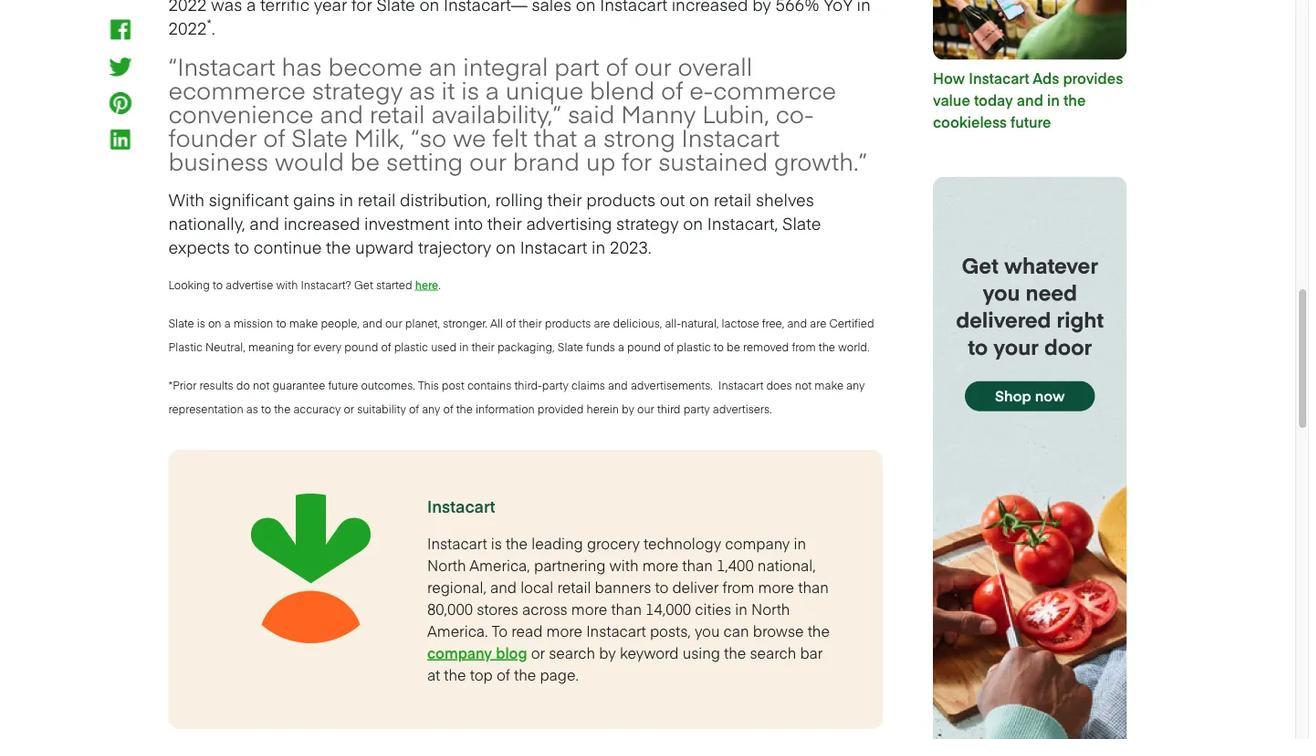 Task type: vqa. For each thing, say whether or not it's contained in the screenshot.
55 min Time
no



Task type: locate. For each thing, give the bounding box(es) containing it.
and inside *prior results do not guarantee future outcomes. this post contains third-party claims and advertisements.  instacart does not make any representation as to the accuracy or suitability of any of the information provided herein by our third party advertisers.
[[608, 378, 628, 393]]

co-
[[776, 97, 814, 130]]

search up page.
[[549, 643, 596, 663]]

world.
[[839, 340, 870, 355]]

make
[[289, 316, 318, 331], [815, 378, 844, 393]]

pound down the people,
[[345, 340, 378, 355]]

to up 14,000
[[655, 577, 669, 598]]

their up advertising
[[548, 188, 582, 211]]

instacart inside with significant gains in retail distribution, rolling their products out on retail shelves nationally, and increased investment into their advertising strategy on instacart, slate expects to continue the upward trajectory on instacart in 2023.
[[520, 235, 588, 258]]

investment
[[365, 212, 450, 235]]

provided
[[538, 402, 584, 417]]

from inside the slate is on a mission to make people, and our planet, stronger. all of their products are delicious, all-natural, lactose free, and are certified plastic neutral, meaning for every pound of plastic used in their packaging, slate funds a pound of plastic to be removed from the world.
[[792, 340, 816, 355]]

1 horizontal spatial as
[[409, 73, 435, 106]]

0 vertical spatial than
[[683, 556, 713, 576]]

guarantee
[[273, 378, 325, 393]]

america,
[[470, 556, 530, 576]]

with
[[276, 277, 298, 293], [610, 556, 639, 576]]

1 horizontal spatial search
[[750, 643, 797, 663]]

said
[[568, 97, 615, 130]]

read
[[512, 621, 543, 641]]

search down 'browse'
[[750, 643, 797, 663]]

in down ads
[[1048, 90, 1060, 111]]

in inside how instacart ads provides value today and in the cookieless future
[[1048, 90, 1060, 111]]

and inside "instacart has become an integral part of our overall ecommerce strategy as it is a unique blend of e-commerce convenience and retail availability," said manny lubin, co- founder of slate milk, "so we felt that a strong instacart business would be setting our brand up for sustained growth."
[[320, 97, 364, 130]]

products up funds
[[545, 316, 591, 331]]

their up packaging, in the top left of the page
[[519, 316, 542, 331]]

1 vertical spatial any
[[422, 402, 441, 417]]

1 horizontal spatial make
[[815, 378, 844, 393]]

accuracy
[[294, 402, 341, 417]]

0 vertical spatial make
[[289, 316, 318, 331]]

than up deliver
[[683, 556, 713, 576]]

with significant gains in retail distribution, rolling their products out on retail shelves nationally, and increased investment into their advertising strategy on instacart, slate expects to continue the upward trajectory on instacart in 2023.
[[169, 188, 821, 258]]

1 horizontal spatial pound
[[627, 340, 661, 355]]

2 plastic from the left
[[677, 340, 711, 355]]

from right removed
[[792, 340, 816, 355]]

on right out
[[690, 188, 710, 211]]

future inside *prior results do not guarantee future outcomes. this post contains third-party claims and advertisements.  instacart does not make any representation as to the accuracy or suitability of any of the information provided herein by our third party advertisers.
[[328, 378, 358, 393]]

instacart down e-
[[682, 121, 780, 154]]

0 horizontal spatial search
[[549, 643, 596, 663]]

0 horizontal spatial be
[[351, 145, 380, 177]]

for inside the slate is on a mission to make people, and our planet, stronger. all of their products are delicious, all-natural, lactose free, and are certified plastic neutral, meaning for every pound of plastic used in their packaging, slate funds a pound of plastic to be removed from the world.
[[297, 340, 311, 355]]

a right funds
[[618, 340, 625, 355]]

the right at
[[444, 665, 466, 685]]

deliver
[[673, 577, 719, 598]]

how instacart ads provides value today and in the cookieless future
[[933, 69, 1124, 132]]

retail up investment at the left top of the page
[[358, 188, 396, 211]]

the inside how instacart ads provides value today and in the cookieless future
[[1064, 90, 1086, 111]]

0 vertical spatial party
[[542, 378, 569, 393]]

0 vertical spatial or
[[344, 402, 354, 417]]

not right does
[[795, 378, 812, 393]]

0 horizontal spatial plastic
[[394, 340, 428, 355]]

instacart up today
[[969, 69, 1030, 89]]

retail inside "instacart is the leading grocery technology company in north america, partnering with more than 1,400 national, regional, and local retail banners to deliver from more than 80,000 stores across more than 14,000 cities in north america. to read more instacart posts, you can browse the company blog"
[[558, 577, 591, 598]]

is right it
[[461, 73, 479, 106]]

on
[[690, 188, 710, 211], [683, 212, 703, 235], [496, 235, 516, 258], [208, 316, 222, 331]]

results
[[200, 378, 234, 393]]

is up america,
[[491, 534, 502, 554]]

ads
[[1033, 69, 1060, 89]]

contains
[[468, 378, 512, 393]]

and up herein
[[608, 378, 628, 393]]

0 horizontal spatial or
[[344, 402, 354, 417]]

1 vertical spatial by
[[599, 643, 616, 663]]

1 horizontal spatial than
[[683, 556, 713, 576]]

0 horizontal spatial future
[[328, 378, 358, 393]]

in up 'national,'
[[794, 534, 807, 554]]

and
[[1017, 90, 1044, 111], [320, 97, 364, 130], [250, 212, 279, 235], [363, 316, 383, 331], [788, 316, 808, 331], [608, 378, 628, 393], [491, 577, 517, 598]]

plastic down planet,
[[394, 340, 428, 355]]

1 vertical spatial .
[[439, 277, 441, 293]]

1 horizontal spatial by
[[622, 402, 635, 417]]

0 horizontal spatial party
[[542, 378, 569, 393]]

you
[[695, 621, 720, 641]]

1 horizontal spatial from
[[792, 340, 816, 355]]

make inside the slate is on a mission to make people, and our planet, stronger. all of their products are delicious, all-natural, lactose free, and are certified plastic neutral, meaning for every pound of plastic used in their packaging, slate funds a pound of plastic to be removed from the world.
[[289, 316, 318, 331]]

0 vertical spatial future
[[1011, 112, 1052, 132]]

are up funds
[[594, 316, 611, 331]]

the down increased
[[326, 235, 351, 258]]

products down up
[[587, 188, 656, 211]]

be
[[351, 145, 380, 177], [727, 340, 741, 355]]

how instacart ads provides value today and in the cookieless future link
[[933, 0, 1128, 133]]

as inside *prior results do not guarantee future outcomes. this post contains third-party claims and advertisements.  instacart does not make any representation as to the accuracy or suitability of any of the information provided herein by our third party advertisers.
[[246, 402, 258, 417]]

0 horizontal spatial .
[[212, 16, 215, 39]]

0 vertical spatial is
[[461, 73, 479, 106]]

by right herein
[[622, 402, 635, 417]]

0 horizontal spatial strategy
[[312, 73, 403, 106]]

make down world. in the top right of the page
[[815, 378, 844, 393]]

our left third
[[638, 402, 655, 417]]

more down across
[[547, 621, 583, 641]]

1 horizontal spatial be
[[727, 340, 741, 355]]

or right accuracy
[[344, 402, 354, 417]]

1 horizontal spatial party
[[684, 402, 710, 417]]

retail down partnering
[[558, 577, 591, 598]]

felt
[[493, 121, 528, 154]]

our inside the slate is on a mission to make people, and our planet, stronger. all of their products are delicious, all-natural, lactose free, and are certified plastic neutral, meaning for every pound of plastic used in their packaging, slate funds a pound of plastic to be removed from the world.
[[385, 316, 403, 331]]

people,
[[321, 316, 360, 331]]

0 vertical spatial by
[[622, 402, 635, 417]]

0 vertical spatial north
[[427, 556, 466, 576]]

meaning
[[248, 340, 294, 355]]

in
[[1048, 90, 1060, 111], [340, 188, 353, 211], [592, 235, 606, 258], [460, 340, 469, 355], [794, 534, 807, 554], [736, 599, 748, 620]]

across
[[523, 599, 568, 620]]

1 search from the left
[[549, 643, 596, 663]]

company down america.
[[427, 643, 492, 663]]

1 horizontal spatial future
[[1011, 112, 1052, 132]]

0 vertical spatial products
[[587, 188, 656, 211]]

every
[[314, 340, 342, 355]]

for inside "instacart has become an integral part of our overall ecommerce strategy as it is a unique blend of e-commerce convenience and retail availability," said manny lubin, co- founder of slate milk, "so we felt that a strong instacart business would be setting our brand up for sustained growth."
[[622, 145, 652, 177]]

0 vertical spatial strategy
[[312, 73, 403, 106]]

of down this
[[409, 402, 419, 417]]

1 horizontal spatial strategy
[[617, 212, 679, 235]]

0 horizontal spatial not
[[253, 378, 270, 393]]

0 horizontal spatial make
[[289, 316, 318, 331]]

"instacart
[[169, 50, 276, 82]]

1 vertical spatial from
[[723, 577, 755, 598]]

here
[[415, 277, 439, 293]]

are left certified
[[810, 316, 827, 331]]

north up regional, on the left of the page
[[427, 556, 466, 576]]

how
[[933, 69, 966, 89]]

instacart
[[969, 69, 1030, 89], [682, 121, 780, 154], [520, 235, 588, 258], [719, 378, 764, 393], [427, 495, 496, 518], [427, 534, 487, 554], [587, 621, 646, 641]]

0 horizontal spatial are
[[594, 316, 611, 331]]

to up meaning
[[276, 316, 286, 331]]

search
[[549, 643, 596, 663], [750, 643, 797, 663]]

do
[[236, 378, 250, 393]]

0 horizontal spatial pound
[[345, 340, 378, 355]]

and down the "significant"
[[250, 212, 279, 235]]

north up 'browse'
[[752, 599, 790, 620]]

0 vertical spatial be
[[351, 145, 380, 177]]

outcomes.
[[361, 378, 415, 393]]

1 horizontal spatial are
[[810, 316, 827, 331]]

does
[[767, 378, 792, 393]]

slate down shelves
[[783, 212, 821, 235]]

of up outcomes.
[[381, 340, 391, 355]]

slate left milk,
[[292, 121, 348, 154]]

to up advertise
[[234, 235, 250, 258]]

planet,
[[405, 316, 440, 331]]

. down trajectory
[[439, 277, 441, 293]]

be inside "instacart has become an integral part of our overall ecommerce strategy as it is a unique blend of e-commerce convenience and retail availability," said manny lubin, co- founder of slate milk, "so we felt that a strong instacart business would be setting our brand up for sustained growth."
[[351, 145, 380, 177]]

regional,
[[427, 577, 487, 598]]

1 vertical spatial as
[[246, 402, 258, 417]]

out
[[660, 188, 685, 211]]

1 vertical spatial for
[[297, 340, 311, 355]]

north
[[427, 556, 466, 576], [752, 599, 790, 620]]

is
[[461, 73, 479, 106], [197, 316, 205, 331], [491, 534, 502, 554]]

used
[[431, 340, 457, 355]]

*
[[207, 15, 212, 32]]

make up every
[[289, 316, 318, 331]]

1 plastic from the left
[[394, 340, 428, 355]]

1 vertical spatial strategy
[[617, 212, 679, 235]]

be right would
[[351, 145, 380, 177]]

or down the read
[[531, 643, 545, 663]]

more down technology
[[643, 556, 679, 576]]

retail inside "instacart has become an integral part of our overall ecommerce strategy as it is a unique blend of e-commerce convenience and retail availability," said manny lubin, co- founder of slate milk, "so we felt that a strong instacart business would be setting our brand up for sustained growth."
[[370, 97, 425, 130]]

by left keyword
[[599, 643, 616, 663]]

1 horizontal spatial or
[[531, 643, 545, 663]]

future up accuracy
[[328, 378, 358, 393]]

any down world. in the top right of the page
[[847, 378, 865, 393]]

2 not from the left
[[795, 378, 812, 393]]

party
[[542, 378, 569, 393], [684, 402, 710, 417]]

retail down become
[[370, 97, 425, 130]]

to left accuracy
[[261, 402, 271, 417]]

instacart down advertising
[[520, 235, 588, 258]]

0 horizontal spatial from
[[723, 577, 755, 598]]

a
[[486, 73, 499, 106], [584, 121, 597, 154], [224, 316, 231, 331], [618, 340, 625, 355]]

would
[[275, 145, 344, 177]]

future
[[1011, 112, 1052, 132], [328, 378, 358, 393]]

to inside with significant gains in retail distribution, rolling their products out on retail shelves nationally, and increased investment into their advertising strategy on instacart, slate expects to continue the upward trajectory on instacart in 2023.
[[234, 235, 250, 258]]

distribution,
[[400, 188, 491, 211]]

on up neutral,
[[208, 316, 222, 331]]

in right the used
[[460, 340, 469, 355]]

than down 'national,'
[[799, 577, 829, 598]]

1 horizontal spatial for
[[622, 145, 652, 177]]

1 horizontal spatial any
[[847, 378, 865, 393]]

on down rolling
[[496, 235, 516, 258]]

and down america,
[[491, 577, 517, 598]]

1 horizontal spatial not
[[795, 378, 812, 393]]

.
[[212, 16, 215, 39], [439, 277, 441, 293]]

advertise
[[226, 277, 273, 293]]

representation
[[169, 402, 244, 417]]

0 horizontal spatial for
[[297, 340, 311, 355]]

trajectory
[[418, 235, 492, 258]]

not right do
[[253, 378, 270, 393]]

local
[[521, 577, 554, 598]]

banners
[[595, 577, 651, 598]]

blog
[[496, 643, 527, 663]]

to down natural,
[[714, 340, 724, 355]]

1 horizontal spatial company
[[726, 534, 790, 554]]

1 vertical spatial make
[[815, 378, 844, 393]]

1 horizontal spatial plastic
[[677, 340, 711, 355]]

1 vertical spatial north
[[752, 599, 790, 620]]

0 vertical spatial .
[[212, 16, 215, 39]]

0 horizontal spatial any
[[422, 402, 441, 417]]

become
[[328, 50, 423, 82]]

slate inside "instacart has become an integral part of our overall ecommerce strategy as it is a unique blend of e-commerce convenience and retail availability," said manny lubin, co- founder of slate milk, "so we felt that a strong instacart business would be setting our brand up for sustained growth."
[[292, 121, 348, 154]]

1 vertical spatial products
[[545, 316, 591, 331]]

not
[[253, 378, 270, 393], [795, 378, 812, 393]]

more down 'national,'
[[759, 577, 795, 598]]

advertising
[[527, 212, 612, 235]]

is for and
[[197, 316, 205, 331]]

or inside or search by keyword using the search bar at the top of the page.
[[531, 643, 545, 663]]

is inside the slate is on a mission to make people, and our planet, stronger. all of their products are delicious, all-natural, lactose free, and are certified plastic neutral, meaning for every pound of plastic used in their packaging, slate funds a pound of plastic to be removed from the world.
[[197, 316, 205, 331]]

as left it
[[409, 73, 435, 106]]

strategy up 2023.
[[617, 212, 679, 235]]

and up would
[[320, 97, 364, 130]]

significant
[[209, 188, 289, 211]]

strategy inside "instacart has become an integral part of our overall ecommerce strategy as it is a unique blend of e-commerce convenience and retail availability," said manny lubin, co- founder of slate milk, "so we felt that a strong instacart business would be setting our brand up for sustained growth."
[[312, 73, 403, 106]]

is up plastic
[[197, 316, 205, 331]]

1 vertical spatial is
[[197, 316, 205, 331]]

the down guarantee
[[274, 402, 291, 417]]

of down all-
[[664, 340, 674, 355]]

funds
[[586, 340, 615, 355]]

0 vertical spatial with
[[276, 277, 298, 293]]

0 vertical spatial any
[[847, 378, 865, 393]]

on inside the slate is on a mission to make people, and our planet, stronger. all of their products are delicious, all-natural, lactose free, and are certified plastic neutral, meaning for every pound of plastic used in their packaging, slate funds a pound of plastic to be removed from the world.
[[208, 316, 222, 331]]

2 horizontal spatial is
[[491, 534, 502, 554]]

1 vertical spatial with
[[610, 556, 639, 576]]

slate inside with significant gains in retail distribution, rolling their products out on retail shelves nationally, and increased investment into their advertising strategy on instacart, slate expects to continue the upward trajectory on instacart in 2023.
[[783, 212, 821, 235]]

pound down delicious, at top
[[627, 340, 661, 355]]

advertisers.
[[713, 402, 772, 417]]

party up "provided"
[[542, 378, 569, 393]]

suitability
[[357, 402, 406, 417]]

company up 1,400
[[726, 534, 790, 554]]

or
[[344, 402, 354, 417], [531, 643, 545, 663]]

1 vertical spatial future
[[328, 378, 358, 393]]

packaging,
[[498, 340, 555, 355]]

future down today
[[1011, 112, 1052, 132]]

to inside *prior results do not guarantee future outcomes. this post contains third-party claims and advertisements.  instacart does not make any representation as to the accuracy or suitability of any of the information provided herein by our third party advertisers.
[[261, 402, 271, 417]]

certified
[[830, 316, 875, 331]]

our left planet,
[[385, 316, 403, 331]]

from down 1,400
[[723, 577, 755, 598]]

using
[[683, 643, 721, 663]]

any down this
[[422, 402, 441, 417]]

1 vertical spatial or
[[531, 643, 545, 663]]

1 vertical spatial than
[[799, 577, 829, 598]]

or inside *prior results do not guarantee future outcomes. this post contains third-party claims and advertisements.  instacart does not make any representation as to the accuracy or suitability of any of the information provided herein by our third party advertisers.
[[344, 402, 354, 417]]

0 horizontal spatial company
[[427, 643, 492, 663]]

1 vertical spatial be
[[727, 340, 741, 355]]

1 horizontal spatial is
[[461, 73, 479, 106]]

instacart up advertisers.
[[719, 378, 764, 393]]

cutting tomatoes on a cutting board after grocery delivery. image
[[933, 177, 1128, 740]]

stores
[[477, 599, 519, 620]]

more
[[643, 556, 679, 576], [759, 577, 795, 598], [572, 599, 608, 620], [547, 621, 583, 641]]

0 horizontal spatial by
[[599, 643, 616, 663]]

to inside "instacart is the leading grocery technology company in north america, partnering with more than 1,400 national, regional, and local retail banners to deliver from more than 80,000 stores across more than 14,000 cities in north america. to read more instacart posts, you can browse the company blog"
[[655, 577, 669, 598]]

delicious,
[[613, 316, 662, 331]]

2 horizontal spatial than
[[799, 577, 829, 598]]

the left world. in the top right of the page
[[819, 340, 836, 355]]

strategy
[[312, 73, 403, 106], [617, 212, 679, 235]]

our
[[635, 50, 672, 82], [469, 145, 507, 177], [385, 316, 403, 331], [638, 402, 655, 417]]

"instacart has become an integral part of our overall ecommerce strategy as it is a unique blend of e-commerce convenience and retail availability," said manny lubin, co- founder of slate milk, "so we felt that a strong instacart business would be setting our brand up for sustained growth."
[[169, 50, 868, 177]]

2 vertical spatial than
[[611, 599, 642, 620]]

and inside how instacart ads provides value today and in the cookieless future
[[1017, 90, 1044, 111]]

0 vertical spatial as
[[409, 73, 435, 106]]

0 horizontal spatial as
[[246, 402, 258, 417]]

unique
[[506, 73, 584, 106]]

the
[[1064, 90, 1086, 111], [326, 235, 351, 258], [819, 340, 836, 355], [274, 402, 291, 417], [456, 402, 473, 417], [506, 534, 528, 554], [808, 621, 830, 641], [724, 643, 746, 663], [444, 665, 466, 685], [514, 665, 536, 685]]

to
[[492, 621, 508, 641]]

0 horizontal spatial is
[[197, 316, 205, 331]]

america.
[[427, 621, 488, 641]]

leading
[[532, 534, 583, 554]]

1 horizontal spatial with
[[610, 556, 639, 576]]

1 not from the left
[[253, 378, 270, 393]]

instacart image
[[236, 494, 386, 644]]

0 vertical spatial from
[[792, 340, 816, 355]]

value
[[933, 90, 971, 111]]

are
[[594, 316, 611, 331], [810, 316, 827, 331]]

and down ads
[[1017, 90, 1044, 111]]

1 are from the left
[[594, 316, 611, 331]]

with right advertise
[[276, 277, 298, 293]]

is inside "instacart is the leading grocery technology company in north america, partnering with more than 1,400 national, regional, and local retail banners to deliver from more than 80,000 stores across more than 14,000 cities in north america. to read more instacart posts, you can browse the company blog"
[[491, 534, 502, 554]]

2 are from the left
[[810, 316, 827, 331]]

1 vertical spatial company
[[427, 643, 492, 663]]

0 vertical spatial for
[[622, 145, 652, 177]]

2 vertical spatial is
[[491, 534, 502, 554]]



Task type: describe. For each thing, give the bounding box(es) containing it.
gains
[[293, 188, 335, 211]]

to right the looking
[[213, 277, 223, 293]]

availability,"
[[431, 97, 562, 130]]

technology
[[644, 534, 722, 554]]

sustained
[[659, 145, 768, 177]]

company blog link
[[427, 643, 527, 663]]

instacart up america,
[[427, 495, 496, 518]]

increased
[[284, 212, 360, 235]]

is inside "instacart has become an integral part of our overall ecommerce strategy as it is a unique blend of e-commerce convenience and retail availability," said manny lubin, co- founder of slate milk, "so we felt that a strong instacart business would be setting our brand up for sustained growth."
[[461, 73, 479, 106]]

growth."
[[775, 145, 868, 177]]

keyword
[[620, 643, 679, 663]]

*prior results do not guarantee future outcomes. this post contains third-party claims and advertisements.  instacart does not make any representation as to the accuracy or suitability of any of the information provided herein by our third party advertisers.
[[169, 378, 865, 417]]

instacart,
[[708, 212, 779, 235]]

plastic
[[169, 340, 203, 355]]

of inside or search by keyword using the search bar at the top of the page.
[[497, 665, 510, 685]]

at
[[427, 665, 440, 685]]

a up neutral,
[[224, 316, 231, 331]]

provides
[[1064, 69, 1124, 89]]

lubin,
[[703, 97, 770, 130]]

in inside the slate is on a mission to make people, and our planet, stronger. all of their products are delicious, all-natural, lactose free, and are certified plastic neutral, meaning for every pound of plastic used in their packaging, slate funds a pound of plastic to be removed from the world.
[[460, 340, 469, 355]]

removed
[[743, 340, 789, 355]]

0 horizontal spatial than
[[611, 599, 642, 620]]

neutral,
[[206, 340, 246, 355]]

setting
[[386, 145, 463, 177]]

1 horizontal spatial .
[[439, 277, 441, 293]]

1 horizontal spatial north
[[752, 599, 790, 620]]

national,
[[758, 556, 816, 576]]

* .
[[207, 15, 224, 39]]

retail up the instacart,
[[714, 188, 752, 211]]

with
[[169, 188, 205, 211]]

business
[[169, 145, 268, 177]]

0 horizontal spatial with
[[276, 277, 298, 293]]

instacart up regional, on the left of the page
[[427, 534, 487, 554]]

the down can on the bottom of the page
[[724, 643, 746, 663]]

information
[[476, 402, 535, 417]]

it
[[442, 73, 455, 106]]

a right it
[[486, 73, 499, 106]]

our inside *prior results do not guarantee future outcomes. this post contains third-party claims and advertisements.  instacart does not make any representation as to the accuracy or suitability of any of the information provided herein by our third party advertisers.
[[638, 402, 655, 417]]

continue
[[254, 235, 322, 258]]

make inside *prior results do not guarantee future outcomes. this post contains third-party claims and advertisements.  instacart does not make any representation as to the accuracy or suitability of any of the information provided herein by our third party advertisers.
[[815, 378, 844, 393]]

instacart inside how instacart ads provides value today and in the cookieless future
[[969, 69, 1030, 89]]

up
[[586, 145, 616, 177]]

commerce
[[714, 73, 837, 106]]

. inside * .
[[212, 16, 215, 39]]

of down post
[[443, 402, 454, 417]]

posts,
[[650, 621, 691, 641]]

future inside how instacart ads provides value today and in the cookieless future
[[1011, 112, 1052, 132]]

the up america,
[[506, 534, 528, 554]]

or search by keyword using the search bar at the top of the page.
[[427, 643, 823, 685]]

"so
[[411, 121, 447, 154]]

stronger.
[[443, 316, 488, 331]]

post
[[442, 378, 465, 393]]

can
[[724, 621, 749, 641]]

slate left funds
[[558, 340, 584, 355]]

2 search from the left
[[750, 643, 797, 663]]

founder
[[169, 121, 257, 154]]

instacart up or search by keyword using the search bar at the top of the page.
[[587, 621, 646, 641]]

by inside *prior results do not guarantee future outcomes. this post contains third-party claims and advertisements.  instacart does not make any representation as to the accuracy or suitability of any of the information provided herein by our third party advertisers.
[[622, 402, 635, 417]]

2023.
[[610, 235, 652, 258]]

claims
[[572, 378, 605, 393]]

slate up plastic
[[169, 316, 194, 331]]

a right that
[[584, 121, 597, 154]]

2 pound from the left
[[627, 340, 661, 355]]

80,000
[[427, 599, 473, 620]]

our up manny
[[635, 50, 672, 82]]

e-
[[690, 73, 714, 106]]

of down ecommerce
[[263, 121, 285, 154]]

the down post
[[456, 402, 473, 417]]

products inside the slate is on a mission to make people, and our planet, stronger. all of their products are delicious, all-natural, lactose free, and are certified plastic neutral, meaning for every pound of plastic used in their packaging, slate funds a pound of plastic to be removed from the world.
[[545, 316, 591, 331]]

on down out
[[683, 212, 703, 235]]

rolling
[[495, 188, 543, 211]]

strategy inside with significant gains in retail distribution, rolling their products out on retail shelves nationally, and increased investment into their advertising strategy on instacart, slate expects to continue the upward trajectory on instacart in 2023.
[[617, 212, 679, 235]]

*prior
[[169, 378, 197, 393]]

that
[[534, 121, 577, 154]]

free,
[[763, 316, 785, 331]]

1 vertical spatial party
[[684, 402, 710, 417]]

manny
[[621, 97, 696, 130]]

cities
[[695, 599, 732, 620]]

and inside with significant gains in retail distribution, rolling their products out on retail shelves nationally, and increased investment into their advertising strategy on instacart, slate expects to continue the upward trajectory on instacart in 2023.
[[250, 212, 279, 235]]

partnering
[[534, 556, 606, 576]]

1 pound from the left
[[345, 340, 378, 355]]

their down all
[[472, 340, 495, 355]]

brand
[[513, 145, 580, 177]]

and right the people,
[[363, 316, 383, 331]]

more down banners
[[572, 599, 608, 620]]

the inside the slate is on a mission to make people, and our planet, stronger. all of their products are delicious, all-natural, lactose free, and are certified plastic neutral, meaning for every pound of plastic used in their packaging, slate funds a pound of plastic to be removed from the world.
[[819, 340, 836, 355]]

and right free,
[[788, 316, 808, 331]]

an
[[429, 50, 457, 82]]

natural,
[[681, 316, 719, 331]]

and inside "instacart is the leading grocery technology company in north america, partnering with more than 1,400 national, regional, and local retail banners to deliver from more than 80,000 stores across more than 14,000 cities in north america. to read more instacart posts, you can browse the company blog"
[[491, 577, 517, 598]]

by inside or search by keyword using the search bar at the top of the page.
[[599, 643, 616, 663]]

our down 'availability,"'
[[469, 145, 507, 177]]

be inside the slate is on a mission to make people, and our planet, stronger. all of their products are delicious, all-natural, lactose free, and are certified plastic neutral, meaning for every pound of plastic used in their packaging, slate funds a pound of plastic to be removed from the world.
[[727, 340, 741, 355]]

all
[[490, 316, 503, 331]]

in left 2023.
[[592, 235, 606, 258]]

looking
[[169, 277, 210, 293]]

0 horizontal spatial north
[[427, 556, 466, 576]]

as inside "instacart has become an integral part of our overall ecommerce strategy as it is a unique blend of e-commerce convenience and retail availability," said manny lubin, co- founder of slate milk, "so we felt that a strong instacart business would be setting our brand up for sustained growth."
[[409, 73, 435, 106]]

get
[[354, 277, 373, 293]]

instacart is the leading grocery technology company in north america, partnering with more than 1,400 national, regional, and local retail banners to deliver from more than 80,000 stores across more than 14,000 cities in north america. to read more instacart posts, you can browse the company blog
[[427, 534, 830, 663]]

expects
[[169, 235, 230, 258]]

this
[[418, 378, 439, 393]]

0 vertical spatial company
[[726, 534, 790, 554]]

part
[[555, 50, 600, 82]]

in right the gains
[[340, 188, 353, 211]]

ecommerce
[[169, 73, 306, 106]]

the up the 'bar'
[[808, 621, 830, 641]]

integral
[[463, 50, 548, 82]]

products inside with significant gains in retail distribution, rolling their products out on retail shelves nationally, and increased investment into their advertising strategy on instacart, slate expects to continue the upward trajectory on instacart in 2023.
[[587, 188, 656, 211]]

in up can on the bottom of the page
[[736, 599, 748, 620]]

instacart inside "instacart has become an integral part of our overall ecommerce strategy as it is a unique blend of e-commerce convenience and retail availability," said manny lubin, co- founder of slate milk, "so we felt that a strong instacart business would be setting our brand up for sustained growth."
[[682, 121, 780, 154]]

herein
[[587, 402, 619, 417]]

of right part
[[606, 50, 628, 82]]

milk,
[[354, 121, 405, 154]]

third-
[[515, 378, 542, 393]]

the inside with significant gains in retail distribution, rolling their products out on retail shelves nationally, and increased investment into their advertising strategy on instacart, slate expects to continue the upward trajectory on instacart in 2023.
[[326, 235, 351, 258]]

their down rolling
[[488, 212, 522, 235]]

convenience
[[169, 97, 314, 130]]

shelves
[[756, 188, 815, 211]]

third
[[658, 402, 681, 417]]

of right all
[[506, 316, 516, 331]]

the down blog
[[514, 665, 536, 685]]

from inside "instacart is the leading grocery technology company in north america, partnering with more than 1,400 national, regional, and local retail banners to deliver from more than 80,000 stores across more than 14,000 cities in north america. to read more instacart posts, you can browse the company blog"
[[723, 577, 755, 598]]

started
[[376, 277, 412, 293]]

here link
[[415, 277, 439, 293]]

is for north
[[491, 534, 502, 554]]

with inside "instacart is the leading grocery technology company in north america, partnering with more than 1,400 national, regional, and local retail banners to deliver from more than 80,000 stores across more than 14,000 cities in north america. to read more instacart posts, you can browse the company blog"
[[610, 556, 639, 576]]

strong
[[604, 121, 676, 154]]

of left e-
[[661, 73, 684, 106]]

today
[[975, 90, 1014, 111]]

blend
[[590, 73, 655, 106]]

overall
[[678, 50, 753, 82]]

instacart inside *prior results do not guarantee future outcomes. this post contains third-party claims and advertisements.  instacart does not make any representation as to the accuracy or suitability of any of the information provided herein by our third party advertisers.
[[719, 378, 764, 393]]



